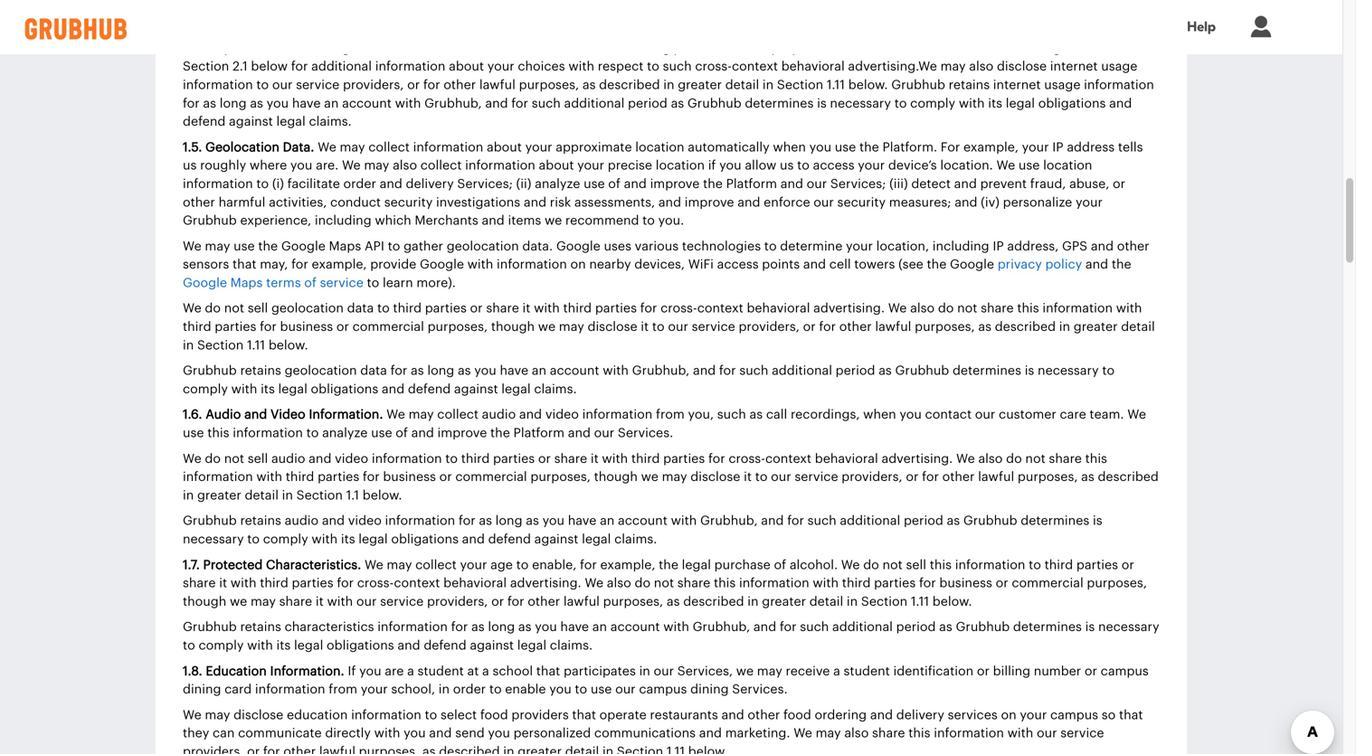 Task type: vqa. For each thing, say whether or not it's contained in the screenshot.
St
no



Task type: locate. For each thing, give the bounding box(es) containing it.
1 horizontal spatial ip
[[1053, 141, 1064, 154]]

0 horizontal spatial access
[[717, 259, 759, 271]]

1 horizontal spatial security
[[838, 196, 886, 209]]

1 horizontal spatial services.
[[733, 684, 788, 697]]

video
[[271, 409, 306, 422]]

personalize
[[1004, 196, 1073, 209]]

0 vertical spatial order
[[344, 178, 376, 190]]

2 vertical spatial business
[[940, 578, 993, 590]]

1.1
[[346, 490, 359, 502]]

2 horizontal spatial commercial
[[1012, 578, 1084, 590]]

0 horizontal spatial order
[[344, 178, 376, 190]]

necessary inside grubhub retains characteristics information for as long as you have an account with grubhub, and for such additional period as grubhub determines is necessary to comply with its legal obligations and defend against legal claims.
[[1099, 622, 1160, 634]]

select
[[441, 710, 477, 722]]

1 horizontal spatial analyze
[[535, 178, 581, 190]]

the inside we may collect audio and video information from you, such as call recordings, when you contact our customer care team. we use this information to analyze use of and improve the platform and our services.
[[491, 427, 510, 440]]

about down 'ad'
[[449, 60, 484, 73]]

this
[[1018, 303, 1040, 315], [207, 427, 229, 440], [1086, 453, 1108, 466], [930, 559, 952, 572], [714, 578, 736, 590], [909, 728, 931, 741]]

services; up investigations
[[457, 178, 513, 190]]

that inside if you are a student at a school that participates in our services, we may receive a student identification or billing number or campus dining card information from your school, in order to enable you to use our campus dining services.
[[537, 666, 561, 678]]

3 a from the left
[[834, 666, 841, 678]]

retains up 1.7. protected characteristics.
[[240, 515, 281, 528]]

lawful down directly
[[319, 746, 356, 755]]

1 vertical spatial access
[[717, 259, 759, 271]]

sensors
[[183, 259, 229, 271]]

such down partners
[[663, 60, 692, 73]]

we inside we do not sell geolocation data to third parties or share it with third parties for cross-context behavioral advertising. we also do not share this information with third parties for business or commercial purposes, though we may disclose it to our service providers, or for other lawful purposes, as described in greater detail in section 1.11 below.
[[538, 321, 556, 334]]

1 a from the left
[[407, 666, 414, 678]]

long inside grubhub retains audio and video information for as long as you have an account with grubhub, and for such additional period as grubhub determines is necessary to comply with its legal obligations and defend against legal claims.
[[496, 515, 523, 528]]

share inside we may disclose education information to select food providers that operate restaurants and other food ordering and delivery services on your campus so that they can communicate directly with you and send you personalized communications and marketing. we may also share this information with our service providers, or for other lawful purposes, as described in greater detail in section 1.11 below.
[[873, 728, 906, 741]]

1 horizontal spatial from
[[656, 409, 685, 422]]

can
[[213, 728, 235, 741]]

food left ordering
[[784, 710, 812, 722]]

measures;
[[890, 196, 952, 209]]

0 vertical spatial commercial
[[353, 321, 424, 334]]

1 vertical spatial example,
[[312, 259, 367, 271]]

have inside the grubhub retains geolocation data for as long as you have an account with grubhub, and for such additional period as grubhub determines is necessary to comply with its legal obligations and defend against legal claims.
[[500, 365, 529, 378]]

disclose inside the we do not sell audio and video information to third parties or share it with third parties for cross-context behavioral advertising. we also do not share this information with third parties for business or commercial purposes, though we may disclose it to our service providers, or for other lawful purposes, as described in greater detail in section 1.1 below.
[[691, 471, 741, 484]]

alcohol.
[[790, 559, 838, 572]]

1 vertical spatial on
[[1002, 710, 1017, 722]]

cross- up advertising.we
[[841, 42, 878, 55]]

we may collect information about your approximate location automatically when you use the platform. for example, your ip address tells us roughly where you are. we may also collect information about your precise location if you allow us to access your device's location. we use location information to (i) facilitate order and delivery services; (ii) analyze use of and improve the platform and our services; (iii) detect and prevent fraud, abuse, or other harmful activities, conduct security investigations and risk assessments, and improve and enforce our security measures; and (iv) personalize your grubhub experience, including which merchants and items we recommend to you.
[[183, 141, 1144, 227]]

your left age
[[460, 559, 487, 572]]

use inside if you are a student at a school that participates in our services, we may receive a student identification or billing number or campus dining card information from your school, in order to enable you to use our campus dining services.
[[591, 684, 612, 697]]

cross- inside the we do not sell audio and video information to third parties or share it with third parties for cross-context behavioral advertising. we also do not share this information with third parties for business or commercial purposes, though we may disclose it to our service providers, or for other lawful purposes, as described in greater detail in section 1.1 below.
[[729, 453, 766, 466]]

described down respect at left top
[[599, 79, 660, 91]]

a right "at"
[[483, 666, 490, 678]]

greater down partners
[[678, 79, 722, 91]]

0 horizontal spatial student
[[418, 666, 464, 678]]

not
[[224, 303, 244, 315], [958, 303, 978, 315], [224, 453, 244, 466], [1026, 453, 1046, 466], [883, 559, 903, 572], [654, 578, 674, 590]]

lawful down the networks
[[480, 79, 516, 91]]

purposes, inside 'we may share internet usage information with ad networks and other advertising partners for the purpose of cross-context behavioral advertising. please see section 2.1 below for additional information about your choices with respect to such cross-context behavioral advertising.we may also disclose internet usage information to our service providers, or for other lawful purposes, as described in greater detail in section 1.11 below. grubhub retains internet usage information for as long as you have an account with grubhub, and for such additional period as grubhub determines is necessary to comply with its legal obligations and defend against legal claims.'
[[519, 79, 579, 91]]

though down 1.7.
[[183, 596, 227, 609]]

0 horizontal spatial services;
[[457, 178, 513, 190]]

information. right video
[[309, 409, 383, 422]]

grubhub retains characteristics information for as long as you have an account with grubhub, and for such additional period as grubhub determines is necessary to comply with its legal obligations and defend against legal claims.
[[183, 622, 1160, 653]]

you inside we may collect audio and video information from you, such as call recordings, when you contact our customer care team. we use this information to analyze use of and improve the platform and our services.
[[900, 409, 922, 422]]

0 vertical spatial audio
[[482, 409, 516, 422]]

services. up the we do not sell audio and video information to third parties or share it with third parties for cross-context behavioral advertising. we also do not share this information with third parties for business or commercial purposes, though we may disclose it to our service providers, or for other lawful purposes, as described in greater detail in section 1.1 below.
[[618, 427, 674, 440]]

improve inside we may collect audio and video information from you, such as call recordings, when you contact our customer care team. we use this information to analyze use of and improve the platform and our services.
[[438, 427, 487, 440]]

0 vertical spatial usage
[[321, 42, 358, 55]]

0 horizontal spatial on
[[571, 259, 586, 271]]

sell inside we do not sell geolocation data to third parties or share it with third parties for cross-context behavioral advertising. we also do not share this information with third parties for business or commercial purposes, though we may disclose it to our service providers, or for other lawful purposes, as described in greater detail in section 1.11 below.
[[248, 303, 268, 315]]

use inside the we may use the google maps api to gather geolocation data. google uses various technologies to determine your location, including ip address, gps and other sensors that may, for example, provide google with information on nearby devices, wifi access points and cell towers (see the google
[[234, 240, 255, 253]]

2 us from the left
[[780, 159, 794, 172]]

(ii)
[[516, 178, 532, 190]]

data inside we do not sell geolocation data to third parties or share it with third parties for cross-context behavioral advertising. we also do not share this information with third parties for business or commercial purposes, though we may disclose it to our service providers, or for other lawful purposes, as described in greater detail in section 1.11 below.
[[347, 303, 374, 315]]

in
[[664, 79, 675, 91], [763, 79, 774, 91], [1060, 321, 1071, 334], [183, 339, 194, 352], [183, 490, 194, 502], [282, 490, 293, 502], [748, 596, 759, 609], [847, 596, 858, 609], [640, 666, 651, 678], [439, 684, 450, 697], [504, 746, 515, 755], [603, 746, 614, 755]]

legal inside we may collect your age to enable, for example, the legal purchase of alcohol. we do not sell this information to third parties or share it with third parties for cross-context behavioral advertising. we also do not share this information with third parties for business or commercial purposes, though we may share it with our service providers, or for other lawful purposes, as described in greater detail in section 1.11 below.
[[682, 559, 711, 572]]

dining
[[183, 684, 221, 697], [691, 684, 729, 697]]

address,
[[1008, 240, 1059, 253]]

order
[[344, 178, 376, 190], [453, 684, 486, 697]]

audio inside the we do not sell audio and video information to third parties or share it with third parties for cross-context behavioral advertising. we also do not share this information with third parties for business or commercial purposes, though we may disclose it to our service providers, or for other lawful purposes, as described in greater detail in section 1.1 below.
[[271, 453, 305, 466]]

your up (ii)
[[526, 141, 553, 154]]

our down the grubhub retains geolocation data for as long as you have an account with grubhub, and for such additional period as grubhub determines is necessary to comply with its legal obligations and defend against legal claims.
[[594, 427, 615, 440]]

its up 1.8. education information.
[[277, 640, 291, 653]]

long up school
[[488, 622, 515, 634]]

us down 1.5.
[[183, 159, 197, 172]]

0 horizontal spatial about
[[449, 60, 484, 73]]

grubhub, up services,
[[693, 622, 751, 634]]

described inside we do not sell geolocation data to third parties or share it with third parties for cross-context behavioral advertising. we also do not share this information with third parties for business or commercial purposes, though we may disclose it to our service providers, or for other lawful purposes, as described in greater detail in section 1.11 below.
[[995, 321, 1056, 334]]

grubhub, inside 'we may share internet usage information with ad networks and other advertising partners for the purpose of cross-context behavioral advertising. please see section 2.1 below for additional information about your choices with respect to such cross-context behavioral advertising.we may also disclose internet usage information to our service providers, or for other lawful purposes, as described in greater detail in section 1.11 below. grubhub retains internet usage information for as long as you have an account with grubhub, and for such additional period as grubhub determines is necessary to comply with its legal obligations and defend against legal claims.'
[[425, 97, 482, 110]]

privacy policy link
[[998, 259, 1083, 271]]

grubhub inside the we may collect information about your approximate location automatically when you use the platform. for example, your ip address tells us roughly where you are. we may also collect information about your precise location if you allow us to access your device's location. we use location information to (i) facilitate order and delivery services; (ii) analyze use of and improve the platform and our services; (iii) detect and prevent fraud, abuse, or other harmful activities, conduct security investigations and risk assessments, and improve and enforce our security measures; and (iv) personalize your grubhub experience, including which merchants and items we recommend to you.
[[183, 215, 237, 227]]

purchase
[[715, 559, 771, 572]]

0 vertical spatial information.
[[309, 409, 383, 422]]

order up conduct
[[344, 178, 376, 190]]

0 vertical spatial sell
[[248, 303, 268, 315]]

service
[[296, 79, 340, 91], [320, 277, 364, 290], [692, 321, 736, 334], [795, 471, 839, 484], [380, 596, 424, 609], [1061, 728, 1105, 741]]

to
[[647, 60, 660, 73], [257, 79, 269, 91], [895, 97, 907, 110], [798, 159, 810, 172], [257, 178, 269, 190], [643, 215, 655, 227], [388, 240, 400, 253], [765, 240, 777, 253], [367, 277, 380, 290], [377, 303, 390, 315], [653, 321, 665, 334], [1103, 365, 1115, 378], [306, 427, 319, 440], [446, 453, 458, 466], [756, 471, 768, 484], [247, 534, 260, 546], [517, 559, 529, 572], [1029, 559, 1042, 572], [183, 640, 195, 653], [490, 684, 502, 697], [575, 684, 588, 697], [425, 710, 437, 722]]

access inside the we may collect information about your approximate location automatically when you use the platform. for example, your ip address tells us roughly where you are. we may also collect information about your precise location if you allow us to access your device's location. we use location information to (i) facilitate order and delivery services; (ii) analyze use of and improve the platform and our services; (iii) detect and prevent fraud, abuse, or other harmful activities, conduct security investigations and risk assessments, and improve and enforce our security measures; and (iv) personalize your grubhub experience, including which merchants and items we recommend to you.
[[813, 159, 855, 172]]

sell for parties
[[248, 303, 268, 315]]

described inside we may disclose education information to select food providers that operate restaurants and other food ordering and delivery services on your campus so that they can communicate directly with you and send you personalized communications and marketing. we may also share this information with our service providers, or for other lawful purposes, as described in greater detail in section 1.11 below.
[[439, 746, 500, 755]]

1 horizontal spatial including
[[933, 240, 990, 253]]

service left learn
[[320, 277, 364, 290]]

1 horizontal spatial usage
[[1045, 79, 1081, 91]]

including down conduct
[[315, 215, 372, 227]]

retains up for
[[949, 79, 990, 91]]

1 vertical spatial maps
[[231, 277, 263, 290]]

0 vertical spatial internet
[[270, 42, 318, 55]]

2 vertical spatial campus
[[1051, 710, 1099, 722]]

communicate
[[238, 728, 322, 741]]

security left 'measures;'
[[838, 196, 886, 209]]

0 vertical spatial about
[[449, 60, 484, 73]]

detect
[[912, 178, 951, 190]]

1 vertical spatial campus
[[639, 684, 687, 697]]

cross- up characteristics
[[357, 578, 394, 590]]

0 horizontal spatial including
[[315, 215, 372, 227]]

1.8.
[[183, 666, 202, 678]]

1 vertical spatial data
[[361, 365, 387, 378]]

this inside we may collect audio and video information from you, such as call recordings, when you contact our customer care team. we use this information to analyze use of and improve the platform and our services.
[[207, 427, 229, 440]]

2 horizontal spatial example,
[[964, 141, 1019, 154]]

necessary inside grubhub retains audio and video information for as long as you have an account with grubhub, and for such additional period as grubhub determines is necessary to comply with its legal obligations and defend against legal claims.
[[183, 534, 244, 546]]

also up which at the top
[[393, 159, 417, 172]]

we inside we may collect your age to enable, for example, the legal purchase of alcohol. we do not sell this information to third parties or share it with third parties for cross-context behavioral advertising. we also do not share this information with third parties for business or commercial purposes, though we may share it with our service providers, or for other lawful purposes, as described in greater detail in section 1.11 below.
[[230, 596, 247, 609]]

it down we may collect audio and video information from you, such as call recordings, when you contact our customer care team. we use this information to analyze use of and improve the platform and our services.
[[591, 453, 599, 466]]

when right recordings,
[[864, 409, 897, 422]]

retains for grubhub retains audio and video information for as long as you have an account with grubhub, and for such additional period as grubhub determines is necessary to comply with its legal obligations and defend against legal claims.
[[240, 515, 281, 528]]

care
[[1060, 409, 1087, 422]]

0 horizontal spatial ip
[[993, 240, 1004, 253]]

we may disclose education information to select food providers that operate restaurants and other food ordering and delivery services on your campus so that they can communicate directly with you and send you personalized communications and marketing. we may also share this information with our service providers, or for other lawful purposes, as described in greater detail in section 1.11 below.
[[183, 710, 1144, 755]]

retains inside grubhub retains characteristics information for as long as you have an account with grubhub, and for such additional period as grubhub determines is necessary to comply with its legal obligations and defend against legal claims.
[[240, 622, 281, 634]]

and inside privacy policy and the google maps terms of service to learn more).
[[1086, 259, 1109, 271]]

services. up 'marketing.' on the bottom of the page
[[733, 684, 788, 697]]

1 horizontal spatial internet
[[994, 79, 1041, 91]]

section up the identification
[[862, 596, 908, 609]]

lawful inside we may disclose education information to select food providers that operate restaurants and other food ordering and delivery services on your campus so that they can communicate directly with you and send you personalized communications and marketing. we may also share this information with our service providers, or for other lawful purposes, as described in greater detail in section 1.11 below.
[[319, 746, 356, 755]]

other down enable,
[[528, 596, 560, 609]]

retains
[[949, 79, 990, 91], [240, 365, 281, 378], [240, 515, 281, 528], [240, 622, 281, 634]]

context
[[878, 42, 924, 55], [732, 60, 778, 73], [698, 303, 744, 315], [766, 453, 812, 466], [394, 578, 440, 590]]

services;
[[457, 178, 513, 190], [831, 178, 887, 190]]

1.11 inside we may collect your age to enable, for example, the legal purchase of alcohol. we do not sell this information to third parties or share it with third parties for cross-context behavioral advertising. we also do not share this information with third parties for business or commercial purposes, though we may share it with our service providers, or for other lawful purposes, as described in greater detail in section 1.11 below.
[[911, 596, 930, 609]]

long
[[220, 97, 247, 110], [428, 365, 455, 378], [496, 515, 523, 528], [488, 622, 515, 634]]

maps down may,
[[231, 277, 263, 290]]

behavioral inside we may collect your age to enable, for example, the legal purchase of alcohol. we do not sell this information to third parties or share it with third parties for cross-context behavioral advertising. we also do not share this information with third parties for business or commercial purposes, though we may share it with our service providers, or for other lawful purposes, as described in greater detail in section 1.11 below.
[[444, 578, 507, 590]]

ad
[[464, 42, 479, 55]]

0 vertical spatial maps
[[329, 240, 361, 253]]

dining down 1.8. on the left
[[183, 684, 221, 697]]

our right enforce
[[814, 196, 834, 209]]

2 a from the left
[[483, 666, 490, 678]]

1 vertical spatial services.
[[733, 684, 788, 697]]

at
[[467, 666, 479, 678]]

2 vertical spatial geolocation
[[285, 365, 357, 378]]

2 vertical spatial commercial
[[1012, 578, 1084, 590]]

described down team.
[[1098, 471, 1159, 484]]

1 vertical spatial analyze
[[322, 427, 368, 440]]

access down 'technologies'
[[717, 259, 759, 271]]

grubhub, up the purchase
[[701, 515, 758, 528]]

1 vertical spatial commercial
[[456, 471, 527, 484]]

long down more).
[[428, 365, 455, 378]]

school
[[493, 666, 533, 678]]

points
[[762, 259, 800, 271]]

as inside we may collect your age to enable, for example, the legal purchase of alcohol. we do not sell this information to third parties or share it with third parties for cross-context behavioral advertising. we also do not share this information with third parties for business or commercial purposes, though we may share it with our service providers, or for other lawful purposes, as described in greater detail in section 1.11 below.
[[667, 596, 680, 609]]

food up send
[[481, 710, 508, 722]]

1 horizontal spatial campus
[[1051, 710, 1099, 722]]

grubhub
[[892, 79, 946, 91], [688, 97, 742, 110], [183, 215, 237, 227], [183, 365, 237, 378], [896, 365, 950, 378], [183, 515, 237, 528], [964, 515, 1018, 528], [183, 622, 237, 634], [956, 622, 1010, 634]]

0 horizontal spatial campus
[[639, 684, 687, 697]]

1 vertical spatial geolocation
[[271, 303, 344, 315]]

1 vertical spatial business
[[383, 471, 436, 484]]

0 vertical spatial ip
[[1053, 141, 1064, 154]]

2 horizontal spatial campus
[[1101, 666, 1149, 678]]

detail inside we may disclose education information to select food providers that operate restaurants and other food ordering and delivery services on your campus so that they can communicate directly with you and send you personalized communications and marketing. we may also share this information with our service providers, or for other lawful purposes, as described in greater detail in section 1.11 below.
[[566, 746, 599, 755]]

comply inside 'we may share internet usage information with ad networks and other advertising partners for the purpose of cross-context behavioral advertising. please see section 2.1 below for additional information about your choices with respect to such cross-context behavioral advertising.we may also disclose internet usage information to our service providers, or for other lawful purposes, as described in greater detail in section 1.11 below. grubhub retains internet usage information for as long as you have an account with grubhub, and for such additional period as grubhub determines is necessary to comply with its legal obligations and defend against legal claims.'
[[911, 97, 956, 110]]

assessments,
[[575, 196, 655, 209]]

geolocation down investigations
[[447, 240, 519, 253]]

grubhub retains geolocation data for as long as you have an account with grubhub, and for such additional period as grubhub determines is necessary to comply with its legal obligations and defend against legal claims.
[[183, 365, 1115, 396]]

fraud,
[[1031, 178, 1067, 190]]

enable,
[[532, 559, 577, 572]]

gather
[[404, 240, 444, 253]]

api
[[365, 240, 385, 253]]

its up "location."
[[989, 97, 1003, 110]]

for
[[941, 141, 961, 154]]

2 vertical spatial example,
[[601, 559, 656, 572]]

also inside 'we may share internet usage information with ad networks and other advertising partners for the purpose of cross-context behavioral advertising. please see section 2.1 below for additional information about your choices with respect to such cross-context behavioral advertising.we may also disclose internet usage information to our service providers, or for other lawful purposes, as described in greater detail in section 1.11 below. grubhub retains internet usage information for as long as you have an account with grubhub, and for such additional period as grubhub determines is necessary to comply with its legal obligations and defend against legal claims.'
[[970, 60, 994, 73]]

geolocation inside the grubhub retains geolocation data for as long as you have an account with grubhub, and for such additional period as grubhub determines is necessary to comply with its legal obligations and defend against legal claims.
[[285, 365, 357, 378]]

services; left (iii) on the top of the page
[[831, 178, 887, 190]]

0 horizontal spatial us
[[183, 159, 197, 172]]

1 horizontal spatial order
[[453, 684, 486, 697]]

of inside the we may collect information about your approximate location automatically when you use the platform. for example, your ip address tells us roughly where you are. we may also collect information about your precise location if you allow us to access your device's location. we use location information to (i) facilitate order and delivery services; (ii) analyze use of and improve the platform and our services; (iii) detect and prevent fraud, abuse, or other harmful activities, conduct security investigations and risk assessments, and improve and enforce our security measures; and (iv) personalize your grubhub experience, including which merchants and items we recommend to you.
[[609, 178, 621, 190]]

including down (iv)
[[933, 240, 990, 253]]

2 horizontal spatial about
[[539, 159, 574, 172]]

delivery down the identification
[[897, 710, 945, 722]]

that up enable
[[537, 666, 561, 678]]

our up enforce
[[807, 178, 828, 190]]

section left 2.1
[[183, 60, 229, 73]]

also down (see
[[911, 303, 935, 315]]

1 security from the left
[[385, 196, 433, 209]]

campus up so
[[1101, 666, 1149, 678]]

delivery
[[406, 178, 454, 190], [897, 710, 945, 722]]

as inside we do not sell geolocation data to third parties or share it with third parties for cross-context behavioral advertising. we also do not share this information with third parties for business or commercial purposes, though we may disclose it to our service providers, or for other lawful purposes, as described in greater detail in section 1.11 below.
[[979, 321, 992, 334]]

customer
[[999, 409, 1057, 422]]

uses
[[604, 240, 632, 253]]

education
[[287, 710, 348, 722]]

below. right 1.1
[[363, 490, 402, 502]]

0 horizontal spatial dining
[[183, 684, 221, 697]]

additional
[[312, 60, 372, 73], [564, 97, 625, 110], [772, 365, 833, 378], [840, 515, 901, 528], [833, 622, 893, 634]]

are
[[385, 666, 404, 678]]

also inside the we may collect information about your approximate location automatically when you use the platform. for example, your ip address tells us roughly where you are. we may also collect information about your precise location if you allow us to access your device's location. we use location information to (i) facilitate order and delivery services; (ii) analyze use of and improve the platform and our services; (iii) detect and prevent fraud, abuse, or other harmful activities, conduct security investigations and risk assessments, and improve and enforce our security measures; and (iv) personalize your grubhub experience, including which merchants and items we recommend to you.
[[393, 159, 417, 172]]

2 vertical spatial about
[[539, 159, 574, 172]]

our down grubhub retains characteristics information for as long as you have an account with grubhub, and for such additional period as grubhub determines is necessary to comply with its legal obligations and defend against legal claims.
[[654, 666, 674, 678]]

example, inside the we may collect information about your approximate location automatically when you use the platform. for example, your ip address tells us roughly where you are. we may also collect information about your precise location if you allow us to access your device's location. we use location information to (i) facilitate order and delivery services; (ii) analyze use of and improve the platform and our services; (iii) detect and prevent fraud, abuse, or other harmful activities, conduct security investigations and risk assessments, and improve and enforce our security measures; and (iv) personalize your grubhub experience, including which merchants and items we recommend to you.
[[964, 141, 1019, 154]]

described down the purchase
[[684, 596, 745, 609]]

0 vertical spatial from
[[656, 409, 685, 422]]

google up more).
[[420, 259, 464, 271]]

identification
[[894, 666, 974, 678]]

2 vertical spatial though
[[183, 596, 227, 609]]

1 vertical spatial order
[[453, 684, 486, 697]]

comply up 1.7. protected characteristics.
[[263, 534, 308, 546]]

0 horizontal spatial food
[[481, 710, 508, 722]]

context inside we do not sell geolocation data to third parties or share it with third parties for cross-context behavioral advertising. we also do not share this information with third parties for business or commercial purposes, though we may disclose it to our service providers, or for other lawful purposes, as described in greater detail in section 1.11 below.
[[698, 303, 744, 315]]

we down the data.
[[538, 321, 556, 334]]

and inside the we do not sell audio and video information to third parties or share it with third parties for cross-context behavioral advertising. we also do not share this information with third parties for business or commercial purposes, though we may disclose it to our service providers, or for other lawful purposes, as described in greater detail in section 1.1 below.
[[309, 453, 332, 466]]

services
[[948, 710, 998, 722]]

our down call
[[771, 471, 792, 484]]

google left privacy
[[950, 259, 995, 271]]

0 vertical spatial example,
[[964, 141, 1019, 154]]

its inside the grubhub retains geolocation data for as long as you have an account with grubhub, and for such additional period as grubhub determines is necessary to comply with its legal obligations and defend against legal claims.
[[261, 383, 275, 396]]

behavioral
[[927, 42, 991, 55], [782, 60, 845, 73], [747, 303, 811, 315], [815, 453, 879, 466], [444, 578, 507, 590]]

1 vertical spatial sell
[[248, 453, 268, 466]]

where
[[250, 159, 287, 172]]

0 vertical spatial access
[[813, 159, 855, 172]]

below.
[[849, 79, 888, 91], [269, 339, 308, 352], [363, 490, 402, 502], [933, 596, 973, 609], [689, 746, 728, 755]]

0 horizontal spatial from
[[329, 684, 358, 697]]

2 horizontal spatial business
[[940, 578, 993, 590]]

other right gps
[[1118, 240, 1150, 253]]

your inside the we may use the google maps api to gather geolocation data. google uses various technologies to determine your location, including ip address, gps and other sensors that may, for example, provide google with information on nearby devices, wifi access points and cell towers (see the google
[[846, 240, 873, 253]]

is
[[817, 97, 827, 110], [1025, 365, 1035, 378], [1093, 515, 1103, 528], [1086, 622, 1096, 634]]

providers, inside we may disclose education information to select food providers that operate restaurants and other food ordering and delivery services on your campus so that they can communicate directly with you and send you personalized communications and marketing. we may also share this information with our service providers, or for other lawful purposes, as described in greater detail in section 1.11 below.
[[183, 746, 244, 755]]

2 vertical spatial internet
[[994, 79, 1041, 91]]

2 vertical spatial video
[[348, 515, 382, 528]]

you inside grubhub retains audio and video information for as long as you have an account with grubhub, and for such additional period as grubhub determines is necessary to comply with its legal obligations and defend against legal claims.
[[543, 515, 565, 528]]

2 student from the left
[[844, 666, 891, 678]]

information inside if you are a student at a school that participates in our services, we may receive a student identification or billing number or campus dining card information from your school, in order to enable you to use our campus dining services.
[[255, 684, 325, 697]]

2 vertical spatial sell
[[907, 559, 927, 572]]

example, inside we may collect your age to enable, for example, the legal purchase of alcohol. we do not sell this information to third parties or share it with third parties for cross-context behavioral advertising. we also do not share this information with third parties for business or commercial purposes, though we may share it with our service providers, or for other lawful purposes, as described in greater detail in section 1.11 below.
[[601, 559, 656, 572]]

as inside we may collect audio and video information from you, such as call recordings, when you contact our customer care team. we use this information to analyze use of and improve the platform and our services.
[[750, 409, 763, 422]]

2 services; from the left
[[831, 178, 887, 190]]

0 vertical spatial including
[[315, 215, 372, 227]]

below. down restaurants
[[689, 746, 728, 755]]

we right services,
[[737, 666, 754, 678]]

access
[[813, 159, 855, 172], [717, 259, 759, 271]]

account
[[342, 97, 392, 110], [550, 365, 600, 378], [618, 515, 668, 528], [611, 622, 660, 634]]

your down the networks
[[488, 60, 515, 73]]

1 horizontal spatial commercial
[[456, 471, 527, 484]]

providers, inside the we do not sell audio and video information to third parties or share it with third parties for cross-context behavioral advertising. we also do not share this information with third parties for business or commercial purposes, though we may disclose it to our service providers, or for other lawful purposes, as described in greater detail in section 1.1 below.
[[842, 471, 903, 484]]

1 vertical spatial from
[[329, 684, 358, 697]]

sell for with
[[248, 453, 268, 466]]

it down protected
[[219, 578, 227, 590]]

service up the data.
[[296, 79, 340, 91]]

1 vertical spatial video
[[335, 453, 369, 466]]

example, inside the we may use the google maps api to gather geolocation data. google uses various technologies to determine your location, including ip address, gps and other sensors that may, for example, provide google with information on nearby devices, wifi access points and cell towers (see the google
[[312, 259, 367, 271]]

we inside if you are a student at a school that participates in our services, we may receive a student identification or billing number or campus dining card information from your school, in order to enable you to use our campus dining services.
[[737, 666, 754, 678]]

it up the grubhub retains geolocation data for as long as you have an account with grubhub, and for such additional period as grubhub determines is necessary to comply with its legal obligations and defend against legal claims.
[[641, 321, 649, 334]]

1.11
[[827, 79, 845, 91], [247, 339, 265, 352], [911, 596, 930, 609], [667, 746, 685, 755]]

you inside 'we may share internet usage information with ad networks and other advertising partners for the purpose of cross-context behavioral advertising. please see section 2.1 below for additional information about your choices with respect to such cross-context behavioral advertising.we may also disclose internet usage information to our service providers, or for other lawful purposes, as described in greater detail in section 1.11 below. grubhub retains internet usage information for as long as you have an account with grubhub, and for such additional period as grubhub determines is necessary to comply with its legal obligations and defend against legal claims.'
[[267, 97, 289, 110]]

below. inside the we do not sell audio and video information to third parties or share it with third parties for cross-context behavioral advertising. we also do not share this information with third parties for business or commercial purposes, though we may disclose it to our service providers, or for other lawful purposes, as described in greater detail in section 1.1 below.
[[363, 490, 402, 502]]

obligations
[[1039, 97, 1106, 110], [311, 383, 379, 396], [391, 534, 459, 546], [327, 640, 394, 653]]

detail
[[726, 79, 760, 91], [1122, 321, 1156, 334], [245, 490, 279, 502], [810, 596, 844, 609], [566, 746, 599, 755]]

1 vertical spatial usage
[[1102, 60, 1138, 73]]

our down number
[[1037, 728, 1058, 741]]

1 horizontal spatial on
[[1002, 710, 1017, 722]]

0 horizontal spatial example,
[[312, 259, 367, 271]]

delivery inside the we may collect information about your approximate location automatically when you use the platform. for example, your ip address tells us roughly where you are. we may also collect information about your precise location if you allow us to access your device's location. we use location information to (i) facilitate order and delivery services; (ii) analyze use of and improve the platform and our services; (iii) detect and prevent fraud, abuse, or other harmful activities, conduct security investigations and risk assessments, and improve and enforce our security measures; and (iv) personalize your grubhub experience, including which merchants and items we recommend to you.
[[406, 178, 454, 190]]

our down below
[[272, 79, 293, 91]]

protected
[[203, 559, 263, 572]]

lawful down enable,
[[564, 596, 600, 609]]

audio
[[482, 409, 516, 422], [271, 453, 305, 466], [285, 515, 319, 528]]

collect for your
[[416, 559, 457, 572]]

0 vertical spatial platform
[[726, 178, 778, 190]]

1 vertical spatial about
[[487, 141, 522, 154]]

0 horizontal spatial maps
[[231, 277, 263, 290]]

period inside 'we may share internet usage information with ad networks and other advertising partners for the purpose of cross-context behavioral advertising. please see section 2.1 below for additional information about your choices with respect to such cross-context behavioral advertising.we may also disclose internet usage information to our service providers, or for other lawful purposes, as described in greater detail in section 1.11 below. grubhub retains internet usage information for as long as you have an account with grubhub, and for such additional period as grubhub determines is necessary to comply with its legal obligations and defend against legal claims.'
[[628, 97, 668, 110]]

0 horizontal spatial services.
[[618, 427, 674, 440]]

an
[[324, 97, 339, 110], [532, 365, 547, 378], [600, 515, 615, 528], [593, 622, 607, 634]]

1 horizontal spatial about
[[487, 141, 522, 154]]

student left "at"
[[418, 666, 464, 678]]

we do not sell audio and video information to third parties or share it with third parties for cross-context behavioral advertising. we also do not share this information with third parties for business or commercial purposes, though we may disclose it to our service providers, or for other lawful purposes, as described in greater detail in section 1.1 below.
[[183, 453, 1159, 502]]

example,
[[964, 141, 1019, 154], [312, 259, 367, 271], [601, 559, 656, 572]]

0 horizontal spatial business
[[280, 321, 333, 334]]

of inside we may collect your age to enable, for example, the legal purchase of alcohol. we do not sell this information to third parties or share it with third parties for cross-context behavioral advertising. we also do not share this information with third parties for business or commercial purposes, though we may share it with our service providers, or for other lawful purposes, as described in greater detail in section 1.11 below.
[[774, 559, 787, 572]]

2 vertical spatial improve
[[438, 427, 487, 440]]

0 horizontal spatial a
[[407, 666, 414, 678]]

grubhub, down 'ad'
[[425, 97, 482, 110]]

0 horizontal spatial commercial
[[353, 321, 424, 334]]

defend inside grubhub retains characteristics information for as long as you have an account with grubhub, and for such additional period as grubhub determines is necessary to comply with its legal obligations and defend against legal claims.
[[424, 640, 467, 653]]

roughly
[[200, 159, 246, 172]]

retains for grubhub retains geolocation data for as long as you have an account with grubhub, and for such additional period as grubhub determines is necessary to comply with its legal obligations and defend against legal claims.
[[240, 365, 281, 378]]

security up which at the top
[[385, 196, 433, 209]]

purposes,
[[519, 79, 579, 91], [428, 321, 488, 334], [915, 321, 975, 334], [531, 471, 591, 484], [1018, 471, 1078, 484], [1087, 578, 1148, 590], [603, 596, 664, 609], [359, 746, 419, 755]]

such up the alcohol.
[[808, 515, 837, 528]]

1 vertical spatial audio
[[271, 453, 305, 466]]

0 vertical spatial delivery
[[406, 178, 454, 190]]

food
[[481, 710, 508, 722], [784, 710, 812, 722]]

delivery up merchants
[[406, 178, 454, 190]]

us
[[183, 159, 197, 172], [780, 159, 794, 172]]

1 horizontal spatial example,
[[601, 559, 656, 572]]

a right are
[[407, 666, 414, 678]]

described inside we may collect your age to enable, for example, the legal purchase of alcohol. we do not sell this information to third parties or share it with third parties for cross-context behavioral advertising. we also do not share this information with third parties for business or commercial purposes, though we may share it with our service providers, or for other lawful purposes, as described in greater detail in section 1.11 below.
[[684, 596, 745, 609]]

2.1
[[233, 60, 248, 73]]

google up may,
[[281, 240, 326, 253]]

of inside we may collect audio and video information from you, such as call recordings, when you contact our customer care team. we use this information to analyze use of and improve the platform and our services.
[[396, 427, 408, 440]]

ip inside the we may use the google maps api to gather geolocation data. google uses various technologies to determine your location, including ip address, gps and other sensors that may, for example, provide google with information on nearby devices, wifi access points and cell towers (see the google
[[993, 240, 1004, 253]]

do
[[205, 303, 221, 315], [939, 303, 954, 315], [205, 453, 221, 466], [1007, 453, 1023, 466], [864, 559, 880, 572], [635, 578, 651, 590]]

or inside we may disclose education information to select food providers that operate restaurants and other food ordering and delivery services on your campus so that they can communicate directly with you and send you personalized communications and marketing. we may also share this information with our service providers, or for other lawful purposes, as described in greater detail in section 1.11 below.
[[247, 746, 260, 755]]

1 horizontal spatial platform
[[726, 178, 778, 190]]

collect for information
[[369, 141, 410, 154]]

0 horizontal spatial delivery
[[406, 178, 454, 190]]

including inside the we may use the google maps api to gather geolocation data. google uses various technologies to determine your location, including ip address, gps and other sensors that may, for example, provide google with information on nearby devices, wifi access points and cell towers (see the google
[[933, 240, 990, 253]]

to inside we may collect audio and video information from you, such as call recordings, when you contact our customer care team. we use this information to analyze use of and improve the platform and our services.
[[306, 427, 319, 440]]

0 horizontal spatial security
[[385, 196, 433, 209]]

long down 2.1
[[220, 97, 247, 110]]

comply inside grubhub retains characteristics information for as long as you have an account with grubhub, and for such additional period as grubhub determines is necessary to comply with its legal obligations and defend against legal claims.
[[199, 640, 244, 653]]

cross- down privacy policy and the google maps terms of service to learn more).
[[661, 303, 698, 315]]

third
[[393, 303, 422, 315], [564, 303, 592, 315], [183, 321, 211, 334], [461, 453, 490, 466], [632, 453, 660, 466], [286, 471, 314, 484], [1045, 559, 1074, 572], [260, 578, 289, 590], [843, 578, 871, 590]]

we inside the we may use the google maps api to gather geolocation data. google uses various technologies to determine your location, including ip address, gps and other sensors that may, for example, provide google with information on nearby devices, wifi access points and cell towers (see the google
[[183, 240, 202, 253]]

commercial inside we do not sell geolocation data to third parties or share it with third parties for cross-context behavioral advertising. we also do not share this information with third parties for business or commercial purposes, though we may disclose it to our service providers, or for other lawful purposes, as described in greater detail in section 1.11 below.
[[353, 321, 424, 334]]

1.6. audio and video information.
[[183, 409, 383, 422]]

your down are
[[361, 684, 388, 697]]

may,
[[260, 259, 288, 271]]

0 vertical spatial geolocation
[[447, 240, 519, 253]]

such right you,
[[718, 409, 747, 422]]

with inside the we may use the google maps api to gather geolocation data. google uses various technologies to determine your location, including ip address, gps and other sensors that may, for example, provide google with information on nearby devices, wifi access points and cell towers (see the google
[[468, 259, 494, 271]]

team.
[[1090, 409, 1125, 422]]

below. inside we do not sell geolocation data to third parties or share it with third parties for cross-context behavioral advertising. we also do not share this information with third parties for business or commercial purposes, though we may disclose it to our service providers, or for other lawful purposes, as described in greater detail in section 1.11 below.
[[269, 339, 308, 352]]

2 dining from the left
[[691, 684, 729, 697]]

audio
[[206, 409, 241, 422]]

section
[[183, 60, 229, 73], [777, 79, 824, 91], [197, 339, 244, 352], [297, 490, 343, 502], [862, 596, 908, 609], [617, 746, 664, 755]]

dining down services,
[[691, 684, 729, 697]]

your inside 'we may share internet usage information with ad networks and other advertising partners for the purpose of cross-context behavioral advertising. please see section 2.1 below for additional information about your choices with respect to such cross-context behavioral advertising.we may also disclose internet usage information to our service providers, or for other lawful purposes, as described in greater detail in section 1.11 below. grubhub retains internet usage information for as long as you have an account with grubhub, and for such additional period as grubhub determines is necessary to comply with its legal obligations and defend against legal claims.'
[[488, 60, 515, 73]]

cross- inside we do not sell geolocation data to third parties or share it with third parties for cross-context behavioral advertising. we also do not share this information with third parties for business or commercial purposes, though we may disclose it to our service providers, or for other lawful purposes, as described in greater detail in section 1.11 below.
[[661, 303, 698, 315]]

0 vertical spatial data
[[347, 303, 374, 315]]

1.8. education information.
[[183, 666, 345, 678]]

service inside the we do not sell audio and video information to third parties or share it with third parties for cross-context behavioral advertising. we also do not share this information with third parties for business or commercial purposes, though we may disclose it to our service providers, or for other lawful purposes, as described in greater detail in section 1.1 below.
[[795, 471, 839, 484]]

long up age
[[496, 515, 523, 528]]

for
[[728, 42, 745, 55], [291, 60, 308, 73], [423, 79, 440, 91], [183, 97, 200, 110], [512, 97, 529, 110], [292, 259, 309, 271], [641, 303, 658, 315], [260, 321, 277, 334], [820, 321, 836, 334], [391, 365, 408, 378], [720, 365, 736, 378], [709, 453, 726, 466], [363, 471, 380, 484], [923, 471, 939, 484], [459, 515, 476, 528], [788, 515, 805, 528], [580, 559, 597, 572], [337, 578, 354, 590], [920, 578, 937, 590], [508, 596, 525, 609], [451, 622, 468, 634], [780, 622, 797, 634], [263, 746, 280, 755]]

obligations inside grubhub retains characteristics information for as long as you have an account with grubhub, and for such additional period as grubhub determines is necessary to comply with its legal obligations and defend against legal claims.
[[327, 640, 394, 653]]

advertising. left please
[[994, 42, 1065, 55]]

0 horizontal spatial usage
[[321, 42, 358, 55]]

location,
[[877, 240, 930, 253]]

necessary up so
[[1099, 622, 1160, 634]]

1 vertical spatial though
[[594, 471, 638, 484]]

2 horizontal spatial though
[[594, 471, 638, 484]]

1 horizontal spatial maps
[[329, 240, 361, 253]]

2 horizontal spatial a
[[834, 666, 841, 678]]

1 services; from the left
[[457, 178, 513, 190]]

information. left if
[[270, 666, 345, 678]]

0 horizontal spatial analyze
[[322, 427, 368, 440]]

0 vertical spatial though
[[491, 321, 535, 334]]

described down privacy
[[995, 321, 1056, 334]]

campus left so
[[1051, 710, 1099, 722]]

described down send
[[439, 746, 500, 755]]

its inside grubhub retains characteristics information for as long as you have an account with grubhub, and for such additional period as grubhub determines is necessary to comply with its legal obligations and defend against legal claims.
[[277, 640, 291, 653]]

advertising
[[603, 42, 671, 55]]

business inside the we do not sell audio and video information to third parties or share it with third parties for cross-context behavioral advertising. we also do not share this information with third parties for business or commercial purposes, though we may disclose it to our service providers, or for other lawful purposes, as described in greater detail in section 1.1 below.
[[383, 471, 436, 484]]

on right the services
[[1002, 710, 1017, 722]]

1 horizontal spatial when
[[864, 409, 897, 422]]

when up the allow
[[773, 141, 806, 154]]

comply up 1.6.
[[183, 383, 228, 396]]

billing
[[994, 666, 1031, 678]]

1 vertical spatial platform
[[514, 427, 565, 440]]

0 vertical spatial video
[[546, 409, 579, 422]]

additional inside grubhub retains audio and video information for as long as you have an account with grubhub, and for such additional period as grubhub determines is necessary to comply with its legal obligations and defend against legal claims.
[[840, 515, 901, 528]]

0 vertical spatial improve
[[650, 178, 700, 190]]

if you are a student at a school that participates in our services, we may receive a student identification or billing number or campus dining card information from your school, in order to enable you to use our campus dining services.
[[183, 666, 1149, 697]]



Task type: describe. For each thing, give the bounding box(es) containing it.
of inside privacy policy and the google maps terms of service to learn more).
[[304, 277, 317, 290]]

to inside we may disclose education information to select food providers that operate restaurants and other food ordering and delivery services on your campus so that they can communicate directly with you and send you personalized communications and marketing. we may also share this information with our service providers, or for other lawful purposes, as described in greater detail in section 1.11 below.
[[425, 710, 437, 722]]

various
[[635, 240, 679, 253]]

obligations inside 'we may share internet usage information with ad networks and other advertising partners for the purpose of cross-context behavioral advertising. please see section 2.1 below for additional information about your choices with respect to such cross-context behavioral advertising.we may also disclose internet usage information to our service providers, or for other lawful purposes, as described in greater detail in section 1.11 below. grubhub retains internet usage information for as long as you have an account with grubhub, and for such additional period as grubhub determines is necessary to comply with its legal obligations and defend against legal claims.'
[[1039, 97, 1106, 110]]

location up precise on the top left of the page
[[636, 141, 685, 154]]

our inside we may disclose education information to select food providers that operate restaurants and other food ordering and delivery services on your campus so that they can communicate directly with you and send you personalized communications and marketing. we may also share this information with our service providers, or for other lawful purposes, as described in greater detail in section 1.11 below.
[[1037, 728, 1058, 741]]

video inside the we do not sell audio and video information to third parties or share it with third parties for cross-context behavioral advertising. we also do not share this information with third parties for business or commercial purposes, though we may disclose it to our service providers, or for other lawful purposes, as described in greater detail in section 1.1 below.
[[335, 453, 369, 466]]

operate
[[600, 710, 647, 722]]

characteristics
[[285, 622, 374, 634]]

cell
[[830, 259, 851, 271]]

we inside the we do not sell audio and video information to third parties or share it with third parties for cross-context behavioral advertising. we also do not share this information with third parties for business or commercial purposes, though we may disclose it to our service providers, or for other lawful purposes, as described in greater detail in section 1.1 below.
[[641, 471, 659, 484]]

this inside we may disclose education information to select food providers that operate restaurants and other food ordering and delivery services on your campus so that they can communicate directly with you and send you personalized communications and marketing. we may also share this information with our service providers, or for other lawful purposes, as described in greater detail in section 1.11 below.
[[909, 728, 931, 741]]

contact
[[926, 409, 972, 422]]

enable
[[505, 684, 546, 697]]

terms
[[266, 277, 301, 290]]

behavioral down purpose
[[782, 60, 845, 73]]

that inside the we may use the google maps api to gather geolocation data. google uses various technologies to determine your location, including ip address, gps and other sensors that may, for example, provide google with information on nearby devices, wifi access points and cell towers (see the google
[[233, 259, 257, 271]]

though inside we may collect your age to enable, for example, the legal purchase of alcohol. we do not sell this information to third parties or share it with third parties for cross-context behavioral advertising. we also do not share this information with third parties for business or commercial purposes, though we may share it with our service providers, or for other lawful purposes, as described in greater detail in section 1.11 below.
[[183, 596, 227, 609]]

claims. inside 'we may share internet usage information with ad networks and other advertising partners for the purpose of cross-context behavioral advertising. please see section 2.1 below for additional information about your choices with respect to such cross-context behavioral advertising.we may also disclose internet usage information to our service providers, or for other lawful purposes, as described in greater detail in section 1.11 below. grubhub retains internet usage information for as long as you have an account with grubhub, and for such additional period as grubhub determines is necessary to comply with its legal obligations and defend against legal claims.'
[[309, 115, 352, 128]]

determines inside 'we may share internet usage information with ad networks and other advertising partners for the purpose of cross-context behavioral advertising. please see section 2.1 below for additional information about your choices with respect to such cross-context behavioral advertising.we may also disclose internet usage information to our service providers, or for other lawful purposes, as described in greater detail in section 1.11 below. grubhub retains internet usage information for as long as you have an account with grubhub, and for such additional period as grubhub determines is necessary to comply with its legal obligations and defend against legal claims.'
[[745, 97, 814, 110]]

your down approximate
[[578, 159, 605, 172]]

other up 'marketing.' on the bottom of the page
[[748, 710, 781, 722]]

wifi
[[689, 259, 714, 271]]

necessary inside 'we may share internet usage information with ad networks and other advertising partners for the purpose of cross-context behavioral advertising. please see section 2.1 below for additional information about your choices with respect to such cross-context behavioral advertising.we may also disclose internet usage information to our service providers, or for other lawful purposes, as described in greater detail in section 1.11 below. grubhub retains internet usage information for as long as you have an account with grubhub, and for such additional period as grubhub determines is necessary to comply with its legal obligations and defend against legal claims.'
[[830, 97, 892, 110]]

networks
[[482, 42, 538, 55]]

other down 'ad'
[[444, 79, 476, 91]]

marketing.
[[726, 728, 791, 741]]

detail inside we may collect your age to enable, for example, the legal purchase of alcohol. we do not sell this information to third parties or share it with third parties for cross-context behavioral advertising. we also do not share this information with third parties for business or commercial purposes, though we may share it with our service providers, or for other lawful purposes, as described in greater detail in section 1.11 below.
[[810, 596, 844, 609]]

this inside we do not sell geolocation data to third parties or share it with third parties for cross-context behavioral advertising. we also do not share this information with third parties for business or commercial purposes, though we may disclose it to our service providers, or for other lawful purposes, as described in greater detail in section 1.11 below.
[[1018, 303, 1040, 315]]

2 horizontal spatial usage
[[1102, 60, 1138, 73]]

items
[[508, 215, 542, 227]]

information inside grubhub retains characteristics information for as long as you have an account with grubhub, and for such additional period as grubhub determines is necessary to comply with its legal obligations and defend against legal claims.
[[378, 622, 448, 634]]

claims. inside grubhub retains characteristics information for as long as you have an account with grubhub, and for such additional period as grubhub determines is necessary to comply with its legal obligations and defend against legal claims.
[[550, 640, 593, 653]]

have inside grubhub retains characteristics information for as long as you have an account with grubhub, and for such additional period as grubhub determines is necessary to comply with its legal obligations and defend against legal claims.
[[561, 622, 589, 634]]

learn
[[383, 277, 413, 290]]

1.5.
[[183, 141, 202, 154]]

facilitate
[[288, 178, 340, 190]]

technologies
[[682, 240, 761, 253]]

your inside we may collect your age to enable, for example, the legal purchase of alcohol. we do not sell this information to third parties or share it with third parties for cross-context behavioral advertising. we also do not share this information with third parties for business or commercial purposes, though we may share it with our service providers, or for other lawful purposes, as described in greater detail in section 1.11 below.
[[460, 559, 487, 572]]

cross- down partners
[[695, 60, 732, 73]]

2 food from the left
[[784, 710, 812, 722]]

grubhub retains audio and video information for as long as you have an account with grubhub, and for such additional period as grubhub determines is necessary to comply with its legal obligations and defend against legal claims.
[[183, 515, 1103, 546]]

risk
[[550, 196, 571, 209]]

lawful inside 'we may share internet usage information with ad networks and other advertising partners for the purpose of cross-context behavioral advertising. please see section 2.1 below for additional information about your choices with respect to such cross-context behavioral advertising.we may also disclose internet usage information to our service providers, or for other lawful purposes, as described in greater detail in section 1.11 below. grubhub retains internet usage information for as long as you have an account with grubhub, and for such additional period as grubhub determines is necessary to comply with its legal obligations and defend against legal claims.'
[[480, 79, 516, 91]]

obligations inside grubhub retains audio and video information for as long as you have an account with grubhub, and for such additional period as grubhub determines is necessary to comply with its legal obligations and defend against legal claims.
[[391, 534, 459, 546]]

service inside we may collect your age to enable, for example, the legal purchase of alcohol. we do not sell this information to third parties or share it with third parties for cross-context behavioral advertising. we also do not share this information with third parties for business or commercial purposes, though we may share it with our service providers, or for other lawful purposes, as described in greater detail in section 1.11 below.
[[380, 596, 424, 609]]

1 vertical spatial internet
[[1051, 60, 1098, 73]]

below
[[251, 60, 288, 73]]

we may collect your age to enable, for example, the legal purchase of alcohol. we do not sell this information to third parties or share it with third parties for cross-context behavioral advertising. we also do not share this information with third parties for business or commercial purposes, though we may share it with our service providers, or for other lawful purposes, as described in greater detail in section 1.11 below.
[[183, 559, 1148, 609]]

section inside the we do not sell audio and video information to third parties or share it with third parties for cross-context behavioral advertising. we also do not share this information with third parties for business or commercial purposes, though we may disclose it to our service providers, or for other lawful purposes, as described in greater detail in section 1.1 below.
[[297, 490, 343, 502]]

they
[[183, 728, 209, 741]]

greater inside we may disclose education information to select food providers that operate restaurants and other food ordering and delivery services on your campus so that they can communicate directly with you and send you personalized communications and marketing. we may also share this information with our service providers, or for other lawful purposes, as described in greater detail in section 1.11 below.
[[518, 746, 562, 755]]

comply inside grubhub retains audio and video information for as long as you have an account with grubhub, and for such additional period as grubhub determines is necessary to comply with its legal obligations and defend against legal claims.
[[263, 534, 308, 546]]

it up the purchase
[[744, 471, 752, 484]]

comply inside the grubhub retains geolocation data for as long as you have an account with grubhub, and for such additional period as grubhub determines is necessary to comply with its legal obligations and defend against legal claims.
[[183, 383, 228, 396]]

section down purpose
[[777, 79, 824, 91]]

greater inside the we do not sell audio and video information to third parties or share it with third parties for cross-context behavioral advertising. we also do not share this information with third parties for business or commercial purposes, though we may disclose it to our service providers, or for other lawful purposes, as described in greater detail in section 1.1 below.
[[197, 490, 241, 502]]

disclose inside we do not sell geolocation data to third parties or share it with third parties for cross-context behavioral advertising. we also do not share this information with third parties for business or commercial purposes, though we may disclose it to our service providers, or for other lawful purposes, as described in greater detail in section 1.11 below.
[[588, 321, 638, 334]]

nearby
[[590, 259, 631, 271]]

maps for api
[[329, 240, 361, 253]]

choices
[[518, 60, 565, 73]]

help link
[[1170, 7, 1235, 47]]

from inside we may collect audio and video information from you, such as call recordings, when you contact our customer care team. we use this information to analyze use of and improve the platform and our services.
[[656, 409, 685, 422]]

0 vertical spatial campus
[[1101, 666, 1149, 678]]

2 security from the left
[[838, 196, 886, 209]]

may inside we may collect audio and video information from you, such as call recordings, when you contact our customer care team. we use this information to analyze use of and improve the platform and our services.
[[409, 409, 434, 422]]

access inside the we may use the google maps api to gather geolocation data. google uses various technologies to determine your location, including ip address, gps and other sensors that may, for example, provide google with information on nearby devices, wifi access points and cell towers (see the google
[[717, 259, 759, 271]]

1.7. protected characteristics.
[[183, 559, 361, 572]]

help
[[1188, 19, 1217, 35]]

below. inside we may disclose education information to select food providers that operate restaurants and other food ordering and delivery services on your campus so that they can communicate directly with you and send you personalized communications and marketing. we may also share this information with our service providers, or for other lawful purposes, as described in greater detail in section 1.11 below.
[[689, 746, 728, 755]]

platform inside the we may collect information about your approximate location automatically when you use the platform. for example, your ip address tells us roughly where you are. we may also collect information about your precise location if you allow us to access your device's location. we use location information to (i) facilitate order and delivery services; (ii) analyze use of and improve the platform and our services; (iii) detect and prevent fraud, abuse, or other harmful activities, conduct security investigations and risk assessments, and improve and enforce our security measures; and (iv) personalize your grubhub experience, including which merchants and items we recommend to you.
[[726, 178, 778, 190]]

as inside the we do not sell audio and video information to third parties or share it with third parties for cross-context behavioral advertising. we also do not share this information with third parties for business or commercial purposes, though we may disclose it to our service providers, or for other lawful purposes, as described in greater detail in section 1.1 below.
[[1082, 471, 1095, 484]]

data inside the grubhub retains geolocation data for as long as you have an account with grubhub, and for such additional period as grubhub determines is necessary to comply with its legal obligations and defend against legal claims.
[[361, 365, 387, 378]]

providers, inside we may collect your age to enable, for example, the legal purchase of alcohol. we do not sell this information to third parties or share it with third parties for cross-context behavioral advertising. we also do not share this information with third parties for business or commercial purposes, though we may share it with our service providers, or for other lawful purposes, as described in greater detail in section 1.11 below.
[[427, 596, 488, 609]]

are.
[[316, 159, 339, 172]]

lawful inside we do not sell geolocation data to third parties or share it with third parties for cross-context behavioral advertising. we also do not share this information with third parties for business or commercial purposes, though we may disclose it to our service providers, or for other lawful purposes, as described in greater detail in section 1.11 below.
[[876, 321, 912, 334]]

described inside 'we may share internet usage information with ad networks and other advertising partners for the purpose of cross-context behavioral advertising. please see section 2.1 below for additional information about your choices with respect to such cross-context behavioral advertising.we may also disclose internet usage information to our service providers, or for other lawful purposes, as described in greater detail in section 1.11 below. grubhub retains internet usage information for as long as you have an account with grubhub, and for such additional period as grubhub determines is necessary to comply with its legal obligations and defend against legal claims.'
[[599, 79, 660, 91]]

though inside we do not sell geolocation data to third parties or share it with third parties for cross-context behavioral advertising. we also do not share this information with third parties for business or commercial purposes, though we may disclose it to our service providers, or for other lawful purposes, as described in greater detail in section 1.11 below.
[[491, 321, 535, 334]]

other inside the we may collect information about your approximate location automatically when you use the platform. for example, your ip address tells us roughly where you are. we may also collect information about your precise location if you allow us to access your device's location. we use location information to (i) facilitate order and delivery services; (ii) analyze use of and improve the platform and our services; (iii) detect and prevent fraud, abuse, or other harmful activities, conduct security investigations and risk assessments, and improve and enforce our security measures; and (iv) personalize your grubhub experience, including which merchants and items we recommend to you.
[[183, 196, 215, 209]]

lawful inside the we do not sell audio and video information to third parties or share it with third parties for cross-context behavioral advertising. we also do not share this information with third parties for business or commercial purposes, though we may disclose it to our service providers, or for other lawful purposes, as described in greater detail in section 1.1 below.
[[979, 471, 1015, 484]]

1 food from the left
[[481, 710, 508, 722]]

campus inside we may disclose education information to select food providers that operate restaurants and other food ordering and delivery services on your campus so that they can communicate directly with you and send you personalized communications and marketing. we may also share this information with our service providers, or for other lawful purposes, as described in greater detail in section 1.11 below.
[[1051, 710, 1099, 722]]

ordering
[[815, 710, 867, 722]]

restaurants
[[650, 710, 719, 722]]

defend inside the grubhub retains geolocation data for as long as you have an account with grubhub, and for such additional period as grubhub determines is necessary to comply with its legal obligations and defend against legal claims.
[[408, 383, 451, 396]]

account inside 'we may share internet usage information with ad networks and other advertising partners for the purpose of cross-context behavioral advertising. please see section 2.1 below for additional information about your choices with respect to such cross-context behavioral advertising.we may also disclose internet usage information to our service providers, or for other lawful purposes, as described in greater detail in section 1.11 below. grubhub retains internet usage information for as long as you have an account with grubhub, and for such additional period as grubhub determines is necessary to comply with its legal obligations and defend against legal claims.'
[[342, 97, 392, 110]]

we do not sell geolocation data to third parties or share it with third parties for cross-context behavioral advertising. we also do not share this information with third parties for business or commercial purposes, though we may disclose it to our service providers, or for other lawful purposes, as described in greater detail in section 1.11 below.
[[183, 303, 1156, 352]]

other up respect at left top
[[567, 42, 600, 55]]

gps
[[1063, 240, 1088, 253]]

section inside we do not sell geolocation data to third parties or share it with third parties for cross-context behavioral advertising. we also do not share this information with third parties for business or commercial purposes, though we may disclose it to our service providers, or for other lawful purposes, as described in greater detail in section 1.11 below.
[[197, 339, 244, 352]]

1 vertical spatial improve
[[685, 196, 735, 209]]

1.5. geolocation data.
[[183, 141, 314, 154]]

providers, inside 'we may share internet usage information with ad networks and other advertising partners for the purpose of cross-context behavioral advertising. please see section 2.1 below for additional information about your choices with respect to such cross-context behavioral advertising.we may also disclose internet usage information to our service providers, or for other lawful purposes, as described in greater detail in section 1.11 below. grubhub retains internet usage information for as long as you have an account with grubhub, and for such additional period as grubhub determines is necessary to comply with its legal obligations and defend against legal claims.'
[[343, 79, 404, 91]]

tells
[[1119, 141, 1144, 154]]

is inside 'we may share internet usage information with ad networks and other advertising partners for the purpose of cross-context behavioral advertising. please see section 2.1 below for additional information about your choices with respect to such cross-context behavioral advertising.we may also disclose internet usage information to our service providers, or for other lawful purposes, as described in greater detail in section 1.11 below. grubhub retains internet usage information for as long as you have an account with grubhub, and for such additional period as grubhub determines is necessary to comply with its legal obligations and defend against legal claims.'
[[817, 97, 827, 110]]

detail inside we do not sell geolocation data to third parties or share it with third parties for cross-context behavioral advertising. we also do not share this information with third parties for business or commercial purposes, though we may disclose it to our service providers, or for other lawful purposes, as described in greater detail in section 1.11 below.
[[1122, 321, 1156, 334]]

google maps terms of service link
[[183, 277, 364, 290]]

our inside 'we may share internet usage information with ad networks and other advertising partners for the purpose of cross-context behavioral advertising. please see section 2.1 below for additional information about your choices with respect to such cross-context behavioral advertising.we may also disclose internet usage information to our service providers, or for other lawful purposes, as described in greater detail in section 1.11 below. grubhub retains internet usage information for as long as you have an account with grubhub, and for such additional period as grubhub determines is necessary to comply with its legal obligations and defend against legal claims.'
[[272, 79, 293, 91]]

characteristics.
[[266, 559, 361, 572]]

directly
[[325, 728, 371, 741]]

send
[[455, 728, 485, 741]]

though inside the we do not sell audio and video information to third parties or share it with third parties for cross-context behavioral advertising. we also do not share this information with third parties for business or commercial purposes, though we may disclose it to our service providers, or for other lawful purposes, as described in greater detail in section 1.1 below.
[[594, 471, 638, 484]]

is inside grubhub retains audio and video information for as long as you have an account with grubhub, and for such additional period as grubhub determines is necessary to comply with its legal obligations and defend against legal claims.
[[1093, 515, 1103, 528]]

so
[[1102, 710, 1116, 722]]

1.6.
[[183, 409, 202, 422]]

allow
[[745, 159, 777, 172]]

disclose inside we may disclose education information to select food providers that operate restaurants and other food ordering and delivery services on your campus so that they can communicate directly with you and send you personalized communications and marketing. we may also share this information with our service providers, or for other lawful purposes, as described in greater detail in section 1.11 below.
[[234, 710, 284, 722]]

receive
[[786, 666, 830, 678]]

this inside the we do not sell audio and video information to third parties or share it with third parties for cross-context behavioral advertising. we also do not share this information with third parties for business or commercial purposes, though we may disclose it to our service providers, or for other lawful purposes, as described in greater detail in section 1.1 below.
[[1086, 453, 1108, 466]]

1.11 inside we do not sell geolocation data to third parties or share it with third parties for cross-context behavioral advertising. we also do not share this information with third parties for business or commercial purposes, though we may disclose it to our service providers, or for other lawful purposes, as described in greater detail in section 1.11 below.
[[247, 339, 265, 352]]

advertising. inside the we do not sell audio and video information to third parties or share it with third parties for cross-context behavioral advertising. we also do not share this information with third parties for business or commercial purposes, though we may disclose it to our service providers, or for other lawful purposes, as described in greater detail in section 1.1 below.
[[882, 453, 953, 466]]

data.
[[523, 240, 553, 253]]

(iii)
[[890, 178, 908, 190]]

1 student from the left
[[418, 666, 464, 678]]

period inside grubhub retains characteristics information for as long as you have an account with grubhub, and for such additional period as grubhub determines is necessary to comply with its legal obligations and defend against legal claims.
[[897, 622, 936, 634]]

precise
[[608, 159, 653, 172]]

such inside grubhub retains characteristics information for as long as you have an account with grubhub, and for such additional period as grubhub determines is necessary to comply with its legal obligations and defend against legal claims.
[[800, 622, 829, 634]]

video inside we may collect audio and video information from you, such as call recordings, when you contact our customer care team. we use this information to analyze use of and improve the platform and our services.
[[546, 409, 579, 422]]

participates
[[564, 666, 636, 678]]

below. inside we may collect your age to enable, for example, the legal purchase of alcohol. we do not sell this information to third parties or share it with third parties for cross-context behavioral advertising. we also do not share this information with third parties for business or commercial purposes, though we may share it with our service providers, or for other lawful purposes, as described in greater detail in section 1.11 below.
[[933, 596, 973, 609]]

our right contact
[[976, 409, 996, 422]]

1.11 inside we may disclose education information to select food providers that operate restaurants and other food ordering and delivery services on your campus so that they can communicate directly with you and send you personalized communications and marketing. we may also share this information with our service providers, or for other lawful purposes, as described in greater detail in section 1.11 below.
[[667, 746, 685, 755]]

providers, inside we do not sell geolocation data to third parties or share it with third parties for cross-context behavioral advertising. we also do not share this information with third parties for business or commercial purposes, though we may disclose it to our service providers, or for other lawful purposes, as described in greater detail in section 1.11 below.
[[739, 321, 800, 334]]

an inside grubhub retains audio and video information for as long as you have an account with grubhub, and for such additional period as grubhub determines is necessary to comply with its legal obligations and defend against legal claims.
[[600, 515, 615, 528]]

privacy policy and the google maps terms of service to learn more).
[[183, 259, 1132, 290]]

providers
[[512, 710, 569, 722]]

sell inside we may collect your age to enable, for example, the legal purchase of alcohol. we do not sell this information to third parties or share it with third parties for cross-context behavioral advertising. we also do not share this information with third parties for business or commercial purposes, though we may share it with our service providers, or for other lawful purposes, as described in greater detail in section 1.11 below.
[[907, 559, 927, 572]]

card
[[225, 684, 252, 697]]

more).
[[417, 277, 456, 290]]

services,
[[678, 666, 733, 678]]

your down abuse,
[[1076, 196, 1103, 209]]

merchants
[[415, 215, 479, 227]]

advertising. inside 'we may share internet usage information with ad networks and other advertising partners for the purpose of cross-context behavioral advertising. please see section 2.1 below for additional information about your choices with respect to such cross-context behavioral advertising.we may also disclose internet usage information to our service providers, or for other lawful purposes, as described in greater detail in section 1.11 below. grubhub retains internet usage information for as long as you have an account with grubhub, and for such additional period as grubhub determines is necessary to comply with its legal obligations and defend against legal claims.'
[[994, 42, 1065, 55]]

grubhub image
[[18, 18, 134, 40]]

platform inside we may collect audio and video information from you, such as call recordings, when you contact our customer care team. we use this information to analyze use of and improve the platform and our services.
[[514, 427, 565, 440]]

you,
[[688, 409, 714, 422]]

cross- inside we may collect your age to enable, for example, the legal purchase of alcohol. we do not sell this information to third parties or share it with third parties for cross-context behavioral advertising. we also do not share this information with third parties for business or commercial purposes, though we may share it with our service providers, or for other lawful purposes, as described in greater detail in section 1.11 below.
[[357, 578, 394, 590]]

it down the data.
[[523, 303, 531, 315]]

towers
[[855, 259, 896, 271]]

your left 'device's'
[[858, 159, 885, 172]]

conduct
[[330, 196, 381, 209]]

approximate
[[556, 141, 632, 154]]

account inside grubhub retains audio and video information for as long as you have an account with grubhub, and for such additional period as grubhub determines is necessary to comply with its legal obligations and defend against legal claims.
[[618, 515, 668, 528]]

grubhub, inside the grubhub retains geolocation data for as long as you have an account with grubhub, and for such additional period as grubhub determines is necessary to comply with its legal obligations and defend against legal claims.
[[632, 365, 690, 378]]

if
[[348, 666, 356, 678]]

behavioral up advertising.we
[[927, 42, 991, 55]]

our inside we do not sell geolocation data to third parties or share it with third parties for cross-context behavioral advertising. we also do not share this information with third parties for business or commercial purposes, though we may disclose it to our service providers, or for other lawful purposes, as described in greater detail in section 1.11 below.
[[668, 321, 689, 334]]

platform.
[[883, 141, 938, 154]]

collect for audio
[[437, 409, 479, 422]]

information inside the we may use the google maps api to gather geolocation data. google uses various technologies to determine your location, including ip address, gps and other sensors that may, for example, provide google with information on nearby devices, wifi access points and cell towers (see the google
[[497, 259, 567, 271]]

other down communicate
[[284, 746, 316, 755]]

experience,
[[240, 215, 312, 227]]

call
[[767, 409, 788, 422]]

service inside 'we may share internet usage information with ad networks and other advertising partners for the purpose of cross-context behavioral advertising. please see section 2.1 below for additional information about your choices with respect to such cross-context behavioral advertising.we may also disclose internet usage information to our service providers, or for other lawful purposes, as described in greater detail in section 1.11 below. grubhub retains internet usage information for as long as you have an account with grubhub, and for such additional period as grubhub determines is necessary to comply with its legal obligations and defend against legal claims.'
[[296, 79, 340, 91]]

we inside the we may collect information about your approximate location automatically when you use the platform. for example, your ip address tells us roughly where you are. we may also collect information about your precise location if you allow us to access your device's location. we use location information to (i) facilitate order and delivery services; (ii) analyze use of and improve the platform and our services; (iii) detect and prevent fraud, abuse, or other harmful activities, conduct security investigations and risk assessments, and improve and enforce our security measures; and (iv) personalize your grubhub experience, including which merchants and items we recommend to you.
[[545, 215, 562, 227]]

that right so
[[1120, 710, 1144, 722]]

recordings,
[[791, 409, 860, 422]]

google down recommend
[[557, 240, 601, 253]]

period inside grubhub retains audio and video information for as long as you have an account with grubhub, and for such additional period as grubhub determines is necessary to comply with its legal obligations and defend against legal claims.
[[904, 515, 944, 528]]

1 vertical spatial information.
[[270, 666, 345, 678]]

please
[[1069, 42, 1108, 55]]

provide
[[370, 259, 417, 271]]

which
[[375, 215, 412, 227]]

our up operate
[[616, 684, 636, 697]]

below. inside 'we may share internet usage information with ad networks and other advertising partners for the purpose of cross-context behavioral advertising. please see section 2.1 below for additional information about your choices with respect to such cross-context behavioral advertising.we may also disclose internet usage information to our service providers, or for other lawful purposes, as described in greater detail in section 1.11 below. grubhub retains internet usage information for as long as you have an account with grubhub, and for such additional period as grubhub determines is necessary to comply with its legal obligations and defend against legal claims.'
[[849, 79, 888, 91]]

your up fraud,
[[1023, 141, 1050, 154]]

our inside the we do not sell audio and video information to third parties or share it with third parties for cross-context behavioral advertising. we also do not share this information with third parties for business or commercial purposes, though we may disclose it to our service providers, or for other lawful purposes, as described in greater detail in section 1.1 below.
[[771, 471, 792, 484]]

privacy
[[998, 259, 1043, 271]]

location left if
[[656, 159, 705, 172]]

maps for terms
[[231, 277, 263, 290]]

service inside privacy policy and the google maps terms of service to learn more).
[[320, 277, 364, 290]]

other inside we do not sell geolocation data to third parties or share it with third parties for cross-context behavioral advertising. we also do not share this information with third parties for business or commercial purposes, though we may disclose it to our service providers, or for other lawful purposes, as described in greater detail in section 1.11 below.
[[840, 321, 872, 334]]

services. inside we may collect audio and video information from you, such as call recordings, when you contact our customer care team. we use this information to analyze use of and improve the platform and our services.
[[618, 427, 674, 440]]

retains for grubhub retains characteristics information for as long as you have an account with grubhub, and for such additional period as grubhub determines is necessary to comply with its legal obligations and defend against legal claims.
[[240, 622, 281, 634]]

1 dining from the left
[[183, 684, 221, 697]]

number
[[1034, 666, 1082, 678]]

communications
[[595, 728, 696, 741]]

investigations
[[436, 196, 521, 209]]

location up fraud,
[[1044, 159, 1093, 172]]

section inside we may collect your age to enable, for example, the legal purchase of alcohol. we do not sell this information to third parties or share it with third parties for cross-context behavioral advertising. we also do not share this information with third parties for business or commercial purposes, though we may share it with our service providers, or for other lawful purposes, as described in greater detail in section 1.11 below.
[[862, 596, 908, 609]]

that up personalized
[[572, 710, 596, 722]]

such down choices
[[532, 97, 561, 110]]

analyze inside the we may collect information about your approximate location automatically when you use the platform. for example, your ip address tells us roughly where you are. we may also collect information about your precise location if you allow us to access your device's location. we use location information to (i) facilitate order and delivery services; (ii) analyze use of and improve the platform and our services; (iii) detect and prevent fraud, abuse, or other harmful activities, conduct security investigations and risk assessments, and improve and enforce our security measures; and (iv) personalize your grubhub experience, including which merchants and items we recommend to you.
[[535, 178, 581, 190]]

location.
[[941, 159, 994, 172]]

enforce
[[764, 196, 811, 209]]

other inside we may collect your age to enable, for example, the legal purchase of alcohol. we do not sell this information to third parties or share it with third parties for cross-context behavioral advertising. we also do not share this information with third parties for business or commercial purposes, though we may share it with our service providers, or for other lawful purposes, as described in greater detail in section 1.11 below.
[[528, 596, 560, 609]]

defend inside 'we may share internet usage information with ad networks and other advertising partners for the purpose of cross-context behavioral advertising. please see section 2.1 below for additional information about your choices with respect to such cross-context behavioral advertising.we may also disclose internet usage information to our service providers, or for other lawful purposes, as described in greater detail in section 1.11 below. grubhub retains internet usage information for as long as you have an account with grubhub, and for such additional period as grubhub determines is necessary to comply with its legal obligations and defend against legal claims.'
[[183, 115, 226, 128]]

it up characteristics
[[316, 596, 324, 609]]

you inside grubhub retains characteristics information for as long as you have an account with grubhub, and for such additional period as grubhub determines is necessary to comply with its legal obligations and defend against legal claims.
[[535, 622, 557, 634]]

audio inside we may collect audio and video information from you, such as call recordings, when you contact our customer care team. we use this information to analyze use of and improve the platform and our services.
[[482, 409, 516, 422]]

we may share internet usage information with ad networks and other advertising partners for the purpose of cross-context behavioral advertising. please see section 2.1 below for additional information about your choices with respect to such cross-context behavioral advertising.we may also disclose internet usage information to our service providers, or for other lawful purposes, as described in greater detail in section 1.11 below. grubhub retains internet usage information for as long as you have an account with grubhub, and for such additional period as grubhub determines is necessary to comply with its legal obligations and defend against legal claims.
[[183, 42, 1155, 128]]

is inside grubhub retains characteristics information for as long as you have an account with grubhub, and for such additional period as grubhub determines is necessary to comply with its legal obligations and defend against legal claims.
[[1086, 622, 1096, 634]]

information inside grubhub retains audio and video information for as long as you have an account with grubhub, and for such additional period as grubhub determines is necessary to comply with its legal obligations and defend against legal claims.
[[385, 515, 455, 528]]

for inside the we may use the google maps api to gather geolocation data. google uses various technologies to determine your location, including ip address, gps and other sensors that may, for example, provide google with information on nearby devices, wifi access points and cell towers (see the google
[[292, 259, 309, 271]]

your inside if you are a student at a school that participates in our services, we may receive a student identification or billing number or campus dining card information from your school, in order to enable you to use our campus dining services.
[[361, 684, 388, 697]]

personalized
[[514, 728, 591, 741]]

1 us from the left
[[183, 159, 197, 172]]

activities,
[[269, 196, 327, 209]]

you.
[[659, 215, 685, 227]]

determine
[[781, 240, 843, 253]]

obligations inside the grubhub retains geolocation data for as long as you have an account with grubhub, and for such additional period as grubhub determines is necessary to comply with its legal obligations and defend against legal claims.
[[311, 383, 379, 396]]

(iv)
[[981, 196, 1000, 209]]



